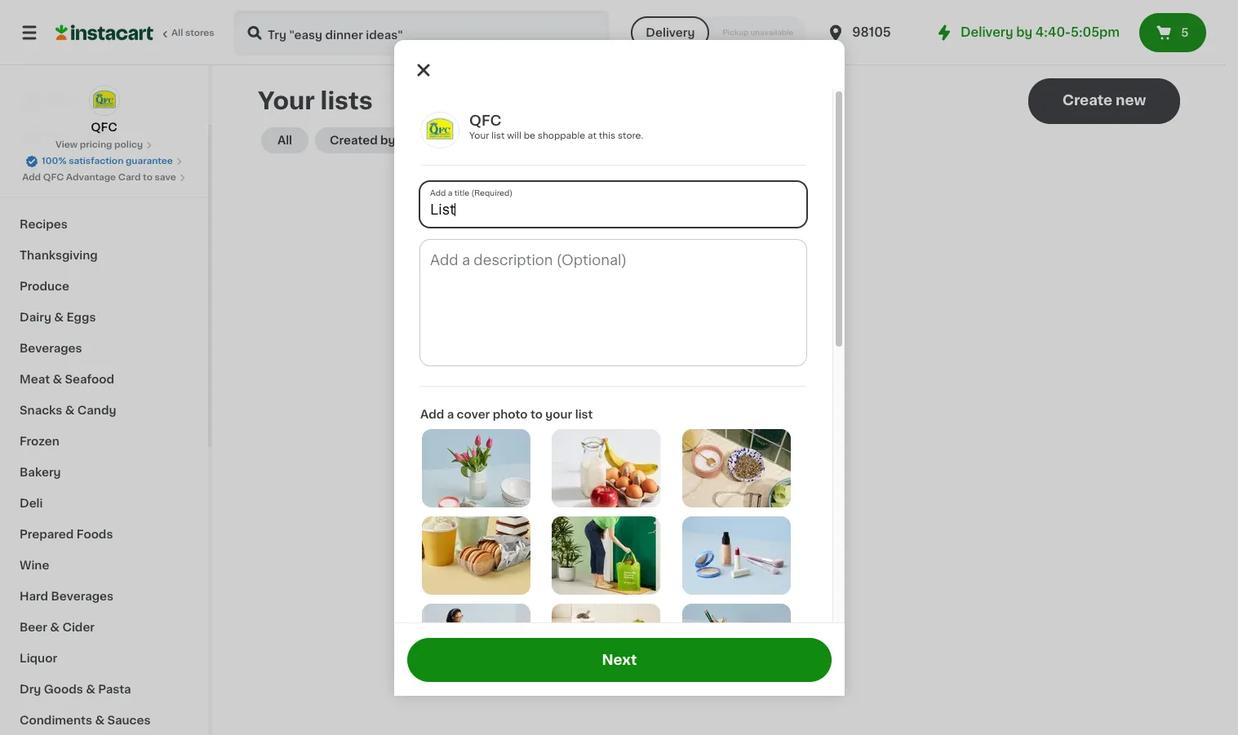 Task type: locate. For each thing, give the bounding box(es) containing it.
will
[[507, 131, 521, 140], [714, 357, 733, 368]]

beverages down dairy & eggs at the top
[[20, 343, 82, 354]]

shop link
[[10, 85, 198, 118]]

save
[[155, 173, 176, 182]]

beverages
[[20, 343, 82, 354], [51, 591, 114, 603]]

be left saved
[[735, 357, 750, 368]]

pasta
[[98, 684, 131, 696]]

goods
[[44, 684, 83, 696]]

1 vertical spatial all
[[278, 135, 292, 146]]

0 horizontal spatial to
[[143, 173, 153, 182]]

delivery button
[[631, 16, 710, 49]]

& right 'meat'
[[53, 374, 62, 385]]

0 horizontal spatial will
[[507, 131, 521, 140]]

to for save
[[143, 173, 153, 182]]

0 horizontal spatial all
[[171, 29, 183, 38]]

view pricing policy
[[55, 140, 143, 149]]

next button
[[407, 638, 832, 682]]

2 horizontal spatial qfc
[[469, 114, 501, 127]]

prepared foods
[[20, 529, 113, 541]]

all inside the "all stores" link
[[171, 29, 183, 38]]

1 horizontal spatial lists
[[620, 357, 647, 368]]

delivery for delivery
[[646, 27, 695, 38]]

0 vertical spatial by
[[1017, 26, 1033, 38]]

card
[[118, 173, 141, 182]]

will right create
[[714, 357, 733, 368]]

0 horizontal spatial by
[[381, 135, 396, 146]]

by inside created by me 'button'
[[381, 135, 396, 146]]

eggs
[[66, 312, 96, 323]]

delivery inside button
[[646, 27, 695, 38]]

all for all
[[278, 135, 292, 146]]

0 vertical spatial be
[[524, 131, 535, 140]]

1 horizontal spatial will
[[714, 357, 733, 368]]

will left shoppable
[[507, 131, 521, 140]]

0 vertical spatial list
[[491, 131, 505, 140]]

list left shoppable
[[491, 131, 505, 140]]

create new
[[1063, 94, 1147, 107]]

an apple, a small pitcher of milk, a banana, and a carton of 6 eggs. image
[[552, 429, 661, 508]]

qfc inside qfc your list will be shoppable at this store.
[[469, 114, 501, 127]]

1 vertical spatial by
[[381, 135, 396, 146]]

your lists
[[258, 89, 373, 113]]

& left eggs
[[54, 312, 64, 323]]

all down your lists
[[278, 135, 292, 146]]

your right me
[[469, 131, 489, 140]]

1 vertical spatial add
[[420, 409, 444, 420]]

1 horizontal spatial add
[[420, 409, 444, 420]]

liquor link
[[10, 643, 198, 674]]

will for qfc
[[507, 131, 521, 140]]

it
[[72, 128, 80, 140]]

1 horizontal spatial qfc logo image
[[420, 111, 459, 148]]

add for add qfc advantage card to save
[[22, 173, 41, 182]]

stores
[[185, 29, 214, 38]]

add left a
[[420, 409, 444, 420]]

hard beverages
[[20, 591, 114, 603]]

0 horizontal spatial your
[[258, 89, 315, 113]]

to
[[143, 173, 153, 182], [530, 409, 543, 420]]

add
[[22, 173, 41, 182], [420, 409, 444, 420]]

view pricing policy link
[[55, 139, 153, 152]]

all stores link
[[56, 10, 216, 56]]

snacks
[[20, 405, 62, 416]]

lists left you
[[620, 357, 647, 368]]

dairy & eggs
[[20, 312, 96, 323]]

0 vertical spatial lists
[[46, 161, 74, 172]]

add inside dialog
[[420, 409, 444, 420]]

will inside qfc your list will be shoppable at this store.
[[507, 131, 521, 140]]

your
[[545, 409, 572, 420]]

beer & cider link
[[10, 612, 198, 643]]

by inside the delivery by 4:40-5:05pm link
[[1017, 26, 1033, 38]]

delivery by 4:40-5:05pm link
[[935, 23, 1120, 42]]

0 vertical spatial to
[[143, 173, 153, 182]]

to down 'guarantee'
[[143, 173, 153, 182]]

create
[[1063, 94, 1113, 107]]

None text field
[[420, 240, 806, 365]]

& right 'beer'
[[50, 622, 60, 634]]

hard
[[20, 591, 48, 603]]

created by me
[[330, 135, 417, 146]]

to left the "your"
[[530, 409, 543, 420]]

thanksgiving
[[20, 250, 98, 261]]

list inside qfc your list will be shoppable at this store.
[[491, 131, 505, 140]]

0 horizontal spatial qfc
[[43, 173, 64, 182]]

all stores
[[171, 29, 214, 38]]

you
[[650, 357, 672, 368]]

0 vertical spatial will
[[507, 131, 521, 140]]

meat
[[20, 374, 50, 385]]

1 horizontal spatial qfc
[[91, 122, 117, 133]]

a small white vase of pink tulips, a stack of 3 white bowls, and a rolled napkin. image
[[422, 429, 530, 508]]

by for created
[[381, 135, 396, 146]]

created by me button
[[315, 127, 432, 154]]

add for add a cover photo to your list
[[420, 409, 444, 420]]

pressed powder, foundation, lip stick, and makeup brushes. image
[[682, 517, 791, 595]]

qfc logo image
[[89, 85, 120, 116], [420, 111, 459, 148]]

foods
[[77, 529, 113, 541]]

1 horizontal spatial to
[[530, 409, 543, 420]]

be left shoppable
[[524, 131, 535, 140]]

to inside "list_add_items" dialog
[[530, 409, 543, 420]]

beverages link
[[10, 333, 198, 364]]

by left me
[[381, 135, 396, 146]]

100%
[[42, 157, 67, 166]]

beverages up cider
[[51, 591, 114, 603]]

qfc logo image up buy it again link
[[89, 85, 120, 116]]

0 vertical spatial your
[[258, 89, 315, 113]]

1 horizontal spatial your
[[469, 131, 489, 140]]

all inside all "button"
[[278, 135, 292, 146]]

wine link
[[10, 550, 198, 581]]

list
[[491, 131, 505, 140], [575, 409, 593, 420]]

0 horizontal spatial lists
[[46, 161, 74, 172]]

qfc logo image right me
[[420, 111, 459, 148]]

1 horizontal spatial be
[[735, 357, 750, 368]]

1 vertical spatial list
[[575, 409, 593, 420]]

guarantee
[[126, 157, 173, 166]]

be for lists
[[735, 357, 750, 368]]

buy it again
[[46, 128, 115, 140]]

1 horizontal spatial all
[[278, 135, 292, 146]]

qfc for qfc
[[91, 122, 117, 133]]

1 horizontal spatial by
[[1017, 26, 1033, 38]]

by
[[1017, 26, 1033, 38], [381, 135, 396, 146]]

condiments & sauces
[[20, 715, 151, 727]]

0 vertical spatial all
[[171, 29, 183, 38]]

1 vertical spatial be
[[735, 357, 750, 368]]

lists inside lists link
[[46, 161, 74, 172]]

recipes
[[20, 219, 68, 230]]

1 vertical spatial to
[[530, 409, 543, 420]]

dry goods & pasta
[[20, 684, 131, 696]]

meat & seafood
[[20, 374, 114, 385]]

photo
[[493, 409, 527, 420]]

be inside qfc your list will be shoppable at this store.
[[524, 131, 535, 140]]

& left the sauces
[[95, 715, 105, 727]]

1 horizontal spatial delivery
[[961, 26, 1014, 38]]

beer & cider
[[20, 622, 95, 634]]

lists you create will be saved here.
[[620, 357, 819, 368]]

0 vertical spatial add
[[22, 173, 41, 182]]

cider
[[62, 622, 95, 634]]

your
[[258, 89, 315, 113], [469, 131, 489, 140]]

0 horizontal spatial list
[[491, 131, 505, 140]]

beer
[[20, 622, 47, 634]]

None search field
[[234, 10, 610, 56]]

satisfaction
[[69, 157, 124, 166]]

by left 4:40-
[[1017, 26, 1033, 38]]

prepared
[[20, 529, 74, 541]]

a woman sitting on a chair wearing headphones holding a drink in her hand with a small brown dog on the floor by her side. image
[[422, 605, 530, 683]]

produce link
[[10, 271, 198, 302]]

1 vertical spatial lists
[[620, 357, 647, 368]]

5
[[1182, 27, 1189, 38]]

0 horizontal spatial be
[[524, 131, 535, 140]]

create new button
[[1029, 78, 1181, 124]]

0 horizontal spatial delivery
[[646, 27, 695, 38]]

all left stores
[[171, 29, 183, 38]]

dairy & eggs link
[[10, 302, 198, 333]]

&
[[54, 312, 64, 323], [53, 374, 62, 385], [65, 405, 75, 416], [50, 622, 60, 634], [86, 684, 95, 696], [95, 715, 105, 727]]

& left candy
[[65, 405, 75, 416]]

add up recipes
[[22, 173, 41, 182]]

be
[[524, 131, 535, 140], [735, 357, 750, 368]]

list right the "your"
[[575, 409, 593, 420]]

delivery
[[961, 26, 1014, 38], [646, 27, 695, 38]]

lists down view
[[46, 161, 74, 172]]

1 vertical spatial your
[[469, 131, 489, 140]]

your up all "button"
[[258, 89, 315, 113]]

created
[[330, 135, 378, 146]]

buy
[[46, 128, 69, 140]]

0 horizontal spatial add
[[22, 173, 41, 182]]

none text field inside "list_add_items" dialog
[[420, 240, 806, 365]]

all button
[[261, 127, 309, 154]]

candy
[[77, 405, 116, 416]]

& for meat
[[53, 374, 62, 385]]

1 vertical spatial will
[[714, 357, 733, 368]]



Task type: vqa. For each thing, say whether or not it's contained in the screenshot.
be within QFC Your list will be shoppable at this store.
yes



Task type: describe. For each thing, give the bounding box(es) containing it.
a bulb of garlic, a bowl of salt, a bowl of pepper, a bowl of cut celery. image
[[682, 429, 791, 508]]

liquor
[[20, 653, 57, 665]]

98105
[[853, 26, 891, 38]]

deli link
[[10, 488, 198, 519]]

shop
[[46, 96, 76, 107]]

a bar of chocolate cut in half, a yellow pint of white ice cream, a green pint of white ice cream, an open pack of cookies, and a stack of ice cream sandwiches. image
[[422, 517, 530, 595]]

qfc link
[[89, 85, 120, 136]]

to for your
[[530, 409, 543, 420]]

shoppable
[[537, 131, 585, 140]]

this
[[599, 131, 615, 140]]

seafood
[[65, 374, 114, 385]]

add qfc advantage card to save
[[22, 173, 176, 182]]

delivery by 4:40-5:05pm
[[961, 26, 1120, 38]]

1 vertical spatial beverages
[[51, 591, 114, 603]]

me
[[398, 135, 417, 146]]

lists link
[[10, 150, 198, 183]]

new
[[1116, 94, 1147, 107]]

& for dairy
[[54, 312, 64, 323]]

instacart logo image
[[56, 23, 154, 42]]

a
[[447, 409, 454, 420]]

dry goods & pasta link
[[10, 674, 198, 705]]

bakery
[[20, 467, 61, 478]]

add qfc advantage card to save link
[[22, 171, 186, 185]]

produce
[[20, 281, 69, 292]]

create
[[674, 357, 711, 368]]

delivery for delivery by 4:40-5:05pm
[[961, 26, 1014, 38]]

again
[[82, 128, 115, 140]]

5:05pm
[[1071, 26, 1120, 38]]

5 button
[[1140, 13, 1207, 52]]

& for snacks
[[65, 405, 75, 416]]

hard beverages link
[[10, 581, 198, 612]]

sauces
[[107, 715, 151, 727]]

be for qfc
[[524, 131, 535, 140]]

saved
[[753, 357, 787, 368]]

100% satisfaction guarantee button
[[25, 152, 183, 168]]

view
[[55, 140, 78, 149]]

cover
[[457, 409, 490, 420]]

a keyboard, mouse, notebook, cup of pencils, wire cable. image
[[682, 605, 791, 683]]

by for delivery
[[1017, 26, 1033, 38]]

Add a title (Required) text field
[[420, 182, 806, 227]]

buy it again link
[[10, 118, 198, 150]]

qfc for qfc your list will be shoppable at this store.
[[469, 114, 501, 127]]

98105 button
[[827, 10, 924, 56]]

1 horizontal spatial list
[[575, 409, 593, 420]]

& for condiments
[[95, 715, 105, 727]]

condiments
[[20, 715, 92, 727]]

policy
[[114, 140, 143, 149]]

deli
[[20, 498, 43, 510]]

& for beer
[[50, 622, 60, 634]]

0 vertical spatial beverages
[[20, 343, 82, 354]]

lists
[[321, 89, 373, 113]]

snacks & candy link
[[10, 395, 198, 426]]

frozen
[[20, 436, 59, 447]]

will for lists
[[714, 357, 733, 368]]

list_add_items dialog
[[394, 40, 845, 736]]

prepared foods link
[[10, 519, 198, 550]]

dairy
[[20, 312, 51, 323]]

frozen link
[[10, 426, 198, 457]]

store.
[[618, 131, 643, 140]]

snacks & candy
[[20, 405, 116, 416]]

wine
[[20, 560, 49, 572]]

at
[[587, 131, 596, 140]]

condiments & sauces link
[[10, 705, 198, 736]]

lists for lists you create will be saved here.
[[620, 357, 647, 368]]

lists for lists
[[46, 161, 74, 172]]

qfc your list will be shoppable at this store.
[[469, 114, 643, 140]]

meat & seafood link
[[10, 364, 198, 395]]

here.
[[790, 357, 819, 368]]

add a cover photo to your list
[[420, 409, 593, 420]]

next
[[602, 653, 637, 666]]

qfc logo image inside "list_add_items" dialog
[[420, 111, 459, 148]]

all for all stores
[[171, 29, 183, 38]]

your inside qfc your list will be shoppable at this store.
[[469, 131, 489, 140]]

100% satisfaction guarantee
[[42, 157, 173, 166]]

an shopper setting a bag of groceries down at someone's door. image
[[552, 517, 661, 595]]

pricing
[[80, 140, 112, 149]]

4:40-
[[1036, 26, 1071, 38]]

service type group
[[631, 16, 807, 49]]

a jar of flour, a stick of sliced butter, 3 granny smith apples, a carton of 7 eggs. image
[[552, 605, 661, 683]]

0 horizontal spatial qfc logo image
[[89, 85, 120, 116]]

recipes link
[[10, 209, 198, 240]]

dry
[[20, 684, 41, 696]]

& left pasta
[[86, 684, 95, 696]]



